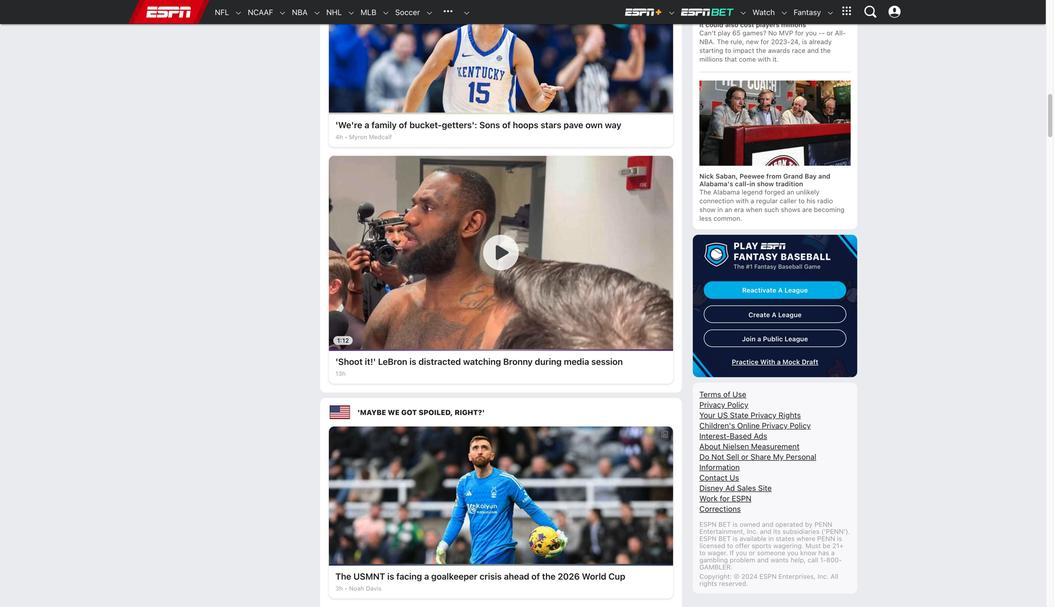 Task type: vqa. For each thing, say whether or not it's contained in the screenshot.
ESPN
yes



Task type: describe. For each thing, give the bounding box(es) containing it.
65
[[733, 29, 741, 37]]

operated
[[776, 521, 804, 529]]

0 horizontal spatial awards
[[769, 47, 791, 54]]

nick saban, peewee from grand bay and alabama's call-in show tradition the alabama legend forged an unlikely connection with a regular caller to his radio show in an era when such shows are becoming less common.
[[700, 172, 845, 222]]

and down sports on the right of page
[[758, 557, 769, 564]]

or inside terms of use privacy policy your us state privacy rights children's online privacy policy interest-based ads about nielsen measurement do not sell or share my personal information contact us disney ad sales site work for espn corrections
[[742, 453, 749, 462]]

espn down corrections link
[[700, 521, 717, 529]]

less
[[700, 215, 712, 222]]

espn up wager. at the bottom right of the page
[[700, 535, 717, 543]]

states
[[776, 535, 795, 543]]

wagering.
[[774, 542, 804, 550]]

2 vertical spatial the
[[336, 572, 352, 582]]

sons
[[480, 120, 500, 130]]

reactivate a league link
[[704, 282, 847, 299]]

0 horizontal spatial millions
[[700, 55, 724, 63]]

terms
[[700, 390, 722, 399]]

and inside a new rule is changing the nba's awards race; it could also cost players millions can't play 65 games? no mvp for you -- or all- nba. the rule, new for 2023-24, is already starting to impact the awards race and the millions that come with it.
[[808, 47, 820, 54]]

1 horizontal spatial awards
[[808, 13, 831, 21]]

bay
[[805, 172, 817, 180]]

espn bet is owned and operated by penn entertainment, inc. and its subsidiaries ('penn'). espn bet is available in states where penn is licensed to offer sports wagering. must be 21+ to wager. if you or someone you know has a gambling problem and wants help, call 1-800- gambler. copyright: © 2024 espn enterprises, inc. all rights reserved.
[[700, 521, 851, 588]]

help,
[[791, 557, 807, 564]]

era
[[735, 206, 745, 214]]

0 horizontal spatial you
[[736, 550, 748, 557]]

use
[[733, 390, 747, 399]]

about nielsen measurement link
[[700, 442, 800, 451]]

call
[[808, 557, 819, 564]]

to left wager. at the bottom right of the page
[[700, 550, 706, 557]]

0 horizontal spatial in
[[718, 206, 724, 214]]

mlb link
[[355, 1, 377, 24]]

world
[[582, 572, 607, 582]]

a right facing
[[425, 572, 429, 582]]

0 vertical spatial inc.
[[747, 528, 759, 536]]

ncaaf
[[248, 8, 273, 17]]

1 vertical spatial penn
[[818, 535, 836, 543]]

children's
[[700, 421, 736, 431]]

starting
[[700, 47, 724, 54]]

is right 24,
[[803, 38, 808, 46]]

ahead
[[504, 572, 530, 582]]

tradition
[[776, 180, 804, 188]]

reactivate
[[743, 287, 777, 294]]

nhl link
[[321, 1, 342, 24]]

could
[[706, 21, 724, 29]]

someone
[[758, 550, 786, 557]]

espn inside terms of use privacy policy your us state privacy rights children's online privacy policy interest-based ads about nielsen measurement do not sell or share my personal information contact us disney ad sales site work for espn corrections
[[732, 494, 752, 503]]

state
[[731, 411, 749, 420]]

a up myron medcalf
[[365, 120, 370, 130]]

wager.
[[708, 550, 729, 557]]

call-
[[736, 180, 750, 188]]

common.
[[714, 215, 743, 222]]

a new rule is changing the nba's awards race; it could also cost players millions can't play 65 games? no mvp for you -- or all- nba. the rule, new for 2023-24, is already starting to impact the awards race and the millions that come with it.
[[700, 13, 849, 63]]

with
[[761, 358, 776, 366]]

1 horizontal spatial you
[[788, 550, 799, 557]]

a new rule is changing the nba's awards race; it could also cost players millions link
[[700, 13, 849, 29]]

got
[[402, 409, 417, 417]]

reserved.
[[720, 580, 749, 588]]

play
[[718, 29, 731, 37]]

nba link
[[287, 1, 308, 24]]

disney
[[700, 484, 724, 493]]

work
[[700, 494, 718, 503]]

is left owned
[[733, 521, 738, 529]]

myron medcalf
[[349, 134, 392, 141]]

contact
[[700, 474, 728, 483]]

personal
[[787, 453, 817, 462]]

1 horizontal spatial millions
[[782, 21, 807, 29]]

during
[[535, 357, 562, 367]]

'shoot
[[336, 357, 363, 367]]

4h
[[336, 134, 343, 141]]

noah davis
[[349, 586, 382, 593]]

information
[[700, 463, 740, 472]]

all-
[[836, 29, 847, 37]]

to inside the 'nick saban, peewee from grand bay and alabama's call-in show tradition the alabama legend forged an unlikely connection with a regular caller to his radio show in an era when such shows are becoming less common.'
[[799, 197, 805, 205]]

bucket-
[[410, 120, 442, 130]]

if
[[730, 550, 735, 557]]

bronny
[[504, 357, 533, 367]]

share
[[751, 453, 772, 462]]

know
[[801, 550, 817, 557]]

entertainment,
[[700, 528, 746, 536]]

is inside 'shoot it!' lebron is distracted watching bronny during media session 13h
[[410, 357, 417, 367]]

pave
[[564, 120, 584, 130]]

0 horizontal spatial show
[[700, 206, 716, 214]]

noah
[[349, 586, 364, 593]]

and left the its
[[761, 528, 772, 536]]

'maybe we got spoiled, right?'
[[358, 409, 485, 417]]

do not sell or share my personal information link
[[700, 453, 817, 472]]

for inside terms of use privacy policy your us state privacy rights children's online privacy policy interest-based ads about nielsen measurement do not sell or share my personal information contact us disney ad sales site work for espn corrections
[[720, 494, 730, 503]]

the inside a new rule is changing the nba's awards race; it could also cost players millions can't play 65 games? no mvp for you -- or all- nba. the rule, new for 2023-24, is already starting to impact the awards race and the millions that come with it.
[[717, 38, 729, 46]]

to left offer
[[728, 542, 734, 550]]

21+
[[833, 542, 844, 550]]

his
[[807, 197, 816, 205]]

1 horizontal spatial inc.
[[818, 573, 829, 581]]

rights
[[779, 411, 802, 420]]

0 vertical spatial policy
[[728, 401, 749, 410]]

must
[[806, 542, 822, 550]]

mlb
[[361, 8, 377, 17]]

3h
[[336, 586, 343, 593]]

goalkeeper
[[432, 572, 478, 582]]

or inside espn bet is owned and operated by penn entertainment, inc. and its subsidiaries ('penn'). espn bet is available in states where penn is licensed to offer sports wagering. must be 21+ to wager. if you or someone you know has a gambling problem and wants help, call 1-800- gambler. copyright: © 2024 espn enterprises, inc. all rights reserved.
[[749, 550, 756, 557]]

way
[[605, 120, 622, 130]]

its
[[774, 528, 781, 536]]

a right with
[[778, 358, 781, 366]]

becoming
[[815, 206, 845, 214]]

copyright:
[[700, 573, 732, 581]]

of right 'ahead'
[[532, 572, 540, 582]]

you inside a new rule is changing the nba's awards race; it could also cost players millions can't play 65 games? no mvp for you -- or all- nba. the rule, new for 2023-24, is already starting to impact the awards race and the millions that come with it.
[[806, 29, 817, 37]]

regular
[[757, 197, 779, 205]]

nhl
[[327, 8, 342, 17]]

fantasy
[[794, 8, 822, 17]]

create
[[749, 311, 771, 319]]

no
[[769, 29, 778, 37]]

us
[[730, 474, 740, 483]]

sports
[[752, 542, 772, 550]]

interest-
[[700, 432, 730, 441]]

your
[[700, 411, 716, 420]]

available
[[740, 535, 767, 543]]

sales
[[738, 484, 757, 493]]



Task type: locate. For each thing, give the bounding box(es) containing it.
measurement
[[752, 442, 800, 451]]

league up create a league link
[[785, 287, 809, 294]]

the right impact
[[757, 47, 767, 54]]

nick
[[700, 172, 714, 180]]

a inside espn bet is owned and operated by penn entertainment, inc. and its subsidiaries ('penn'). espn bet is available in states where penn is licensed to offer sports wagering. must be 21+ to wager. if you or someone you know has a gambling problem and wants help, call 1-800- gambler. copyright: © 2024 espn enterprises, inc. all rights reserved.
[[832, 550, 835, 557]]

league for create a league
[[779, 311, 802, 319]]

league for reactivate a league
[[785, 287, 809, 294]]

where
[[797, 535, 816, 543]]

'we're a family of bucket-getters': sons of hoops stars pave own way
[[336, 120, 622, 130]]

1 horizontal spatial new
[[747, 38, 759, 46]]

davis
[[366, 586, 382, 593]]

about
[[700, 442, 721, 451]]

is right the lebron
[[410, 357, 417, 367]]

wants
[[771, 557, 789, 564]]

1 horizontal spatial or
[[749, 550, 756, 557]]

a
[[700, 13, 705, 21], [779, 287, 783, 294], [772, 311, 777, 319]]

or
[[827, 29, 834, 37], [742, 453, 749, 462], [749, 550, 756, 557]]

1 vertical spatial in
[[718, 206, 724, 214]]

grand
[[784, 172, 804, 180]]

0 horizontal spatial or
[[742, 453, 749, 462]]

for down no
[[761, 38, 770, 46]]

1 vertical spatial privacy
[[751, 411, 777, 420]]

you
[[806, 29, 817, 37], [736, 550, 748, 557], [788, 550, 799, 557]]

0 horizontal spatial an
[[725, 206, 733, 214]]

1 vertical spatial policy
[[790, 421, 812, 431]]

rule,
[[731, 38, 745, 46]]

2 bet from the top
[[719, 535, 731, 543]]

penn up has
[[818, 535, 836, 543]]

2 vertical spatial in
[[769, 535, 775, 543]]

new right it
[[706, 13, 720, 21]]

nfl link
[[210, 1, 229, 24]]

0 vertical spatial privacy
[[700, 401, 726, 410]]

a inside a new rule is changing the nba's awards race; it could also cost players millions can't play 65 games? no mvp for you -- or all- nba. the rule, new for 2023-24, is already starting to impact the awards race and the millions that come with it.
[[700, 13, 705, 21]]

millions down starting
[[700, 55, 724, 63]]

2 vertical spatial privacy
[[763, 421, 788, 431]]

is right be
[[838, 535, 843, 543]]

reactivate a league
[[743, 287, 809, 294]]

an down tradition
[[787, 188, 795, 196]]

hoops
[[513, 120, 539, 130]]

1 vertical spatial awards
[[769, 47, 791, 54]]

bet
[[719, 521, 731, 529], [719, 535, 731, 543]]

to up that
[[726, 47, 732, 54]]

the left 2026
[[543, 572, 556, 582]]

0 vertical spatial league
[[785, 287, 809, 294]]

0 horizontal spatial the
[[336, 572, 352, 582]]

a left could
[[700, 13, 705, 21]]

policy down rights
[[790, 421, 812, 431]]

of inside terms of use privacy policy your us state privacy rights children's online privacy policy interest-based ads about nielsen measurement do not sell or share my personal information contact us disney ad sales site work for espn corrections
[[724, 390, 731, 399]]

0 vertical spatial penn
[[815, 521, 833, 529]]

espn down sales in the bottom of the page
[[732, 494, 752, 503]]

1 horizontal spatial for
[[761, 38, 770, 46]]

1 vertical spatial millions
[[700, 55, 724, 63]]

by
[[806, 521, 813, 529]]

0 vertical spatial millions
[[782, 21, 807, 29]]

a right reactivate
[[779, 287, 783, 294]]

2 horizontal spatial a
[[779, 287, 783, 294]]

based
[[730, 432, 752, 441]]

0 vertical spatial or
[[827, 29, 834, 37]]

the inside the 'nick saban, peewee from grand bay and alabama's call-in show tradition the alabama legend forged an unlikely connection with a regular caller to his radio show in an era when such shows are becoming less common.'
[[700, 188, 712, 196]]

impact
[[734, 47, 755, 54]]

soccer link
[[390, 1, 420, 24]]

bet down corrections link
[[719, 521, 731, 529]]

site
[[759, 484, 772, 493]]

new down the "games?"
[[747, 38, 759, 46]]

practice with a mock draft link
[[704, 358, 847, 366]]

league right the public
[[785, 335, 809, 343]]

practice
[[732, 358, 759, 366]]

watching
[[464, 357, 501, 367]]

gambling
[[700, 557, 729, 564]]

with up "era"
[[736, 197, 749, 205]]

a right has
[[832, 550, 835, 557]]

of right the family
[[399, 120, 408, 130]]

0 horizontal spatial policy
[[728, 401, 749, 410]]

1 vertical spatial a
[[779, 287, 783, 294]]

come
[[740, 55, 757, 63]]

and down already
[[808, 47, 820, 54]]

cost
[[741, 21, 755, 29]]

0 vertical spatial for
[[796, 29, 804, 37]]

sell
[[727, 453, 740, 462]]

it!'
[[365, 357, 376, 367]]

the usmnt is facing a goalkeeper crisis ahead of the 2026 world cup
[[336, 572, 626, 582]]

create a league
[[749, 311, 802, 319]]

a
[[365, 120, 370, 130], [751, 197, 755, 205], [758, 335, 762, 343], [778, 358, 781, 366], [832, 550, 835, 557], [425, 572, 429, 582]]

1 horizontal spatial show
[[758, 180, 775, 188]]

you left know
[[788, 550, 799, 557]]

owned
[[740, 521, 761, 529]]

awards left race;
[[808, 13, 831, 21]]

1 vertical spatial new
[[747, 38, 759, 46]]

nba's
[[787, 13, 806, 21]]

the down play on the top right
[[717, 38, 729, 46]]

for up corrections link
[[720, 494, 730, 503]]

privacy up the children's online privacy policy link
[[751, 411, 777, 420]]

1 vertical spatial an
[[725, 206, 733, 214]]

race;
[[833, 13, 849, 21]]

peewee
[[740, 172, 765, 180]]

alabama's
[[700, 180, 734, 188]]

0 horizontal spatial new
[[706, 13, 720, 21]]

be
[[823, 542, 831, 550]]

policy
[[728, 401, 749, 410], [790, 421, 812, 431]]

mvp
[[780, 29, 794, 37]]

you up already
[[806, 29, 817, 37]]

0 vertical spatial awards
[[808, 13, 831, 21]]

0 vertical spatial with
[[758, 55, 771, 63]]

show up less
[[700, 206, 716, 214]]

you right if on the bottom
[[736, 550, 748, 557]]

0 vertical spatial an
[[787, 188, 795, 196]]

1 vertical spatial for
[[761, 38, 770, 46]]

24,
[[791, 38, 801, 46]]

or left all-
[[827, 29, 834, 37]]

1 horizontal spatial the
[[700, 188, 712, 196]]

terms of use link
[[700, 390, 747, 399]]

millions up mvp
[[782, 21, 807, 29]]

league up join a public league link
[[779, 311, 802, 319]]

to inside a new rule is changing the nba's awards race; it could also cost players millions can't play 65 games? no mvp for you -- or all- nba. the rule, new for 2023-24, is already starting to impact the awards race and the millions that come with it.
[[726, 47, 732, 54]]

and right owned
[[763, 521, 774, 529]]

1 vertical spatial with
[[736, 197, 749, 205]]

the down alabama's
[[700, 188, 712, 196]]

policy up the 'state'
[[728, 401, 749, 410]]

espn right 2024
[[760, 573, 777, 581]]

of
[[399, 120, 408, 130], [503, 120, 511, 130], [724, 390, 731, 399], [532, 572, 540, 582]]

or down about nielsen measurement link
[[742, 453, 749, 462]]

children's online privacy policy link
[[700, 421, 812, 431]]

1 horizontal spatial policy
[[790, 421, 812, 431]]

show up forged
[[758, 180, 775, 188]]

do
[[700, 453, 710, 462]]

in
[[750, 180, 756, 188], [718, 206, 724, 214], [769, 535, 775, 543]]

a down legend
[[751, 197, 755, 205]]

privacy up ads at the bottom right of the page
[[763, 421, 788, 431]]

0 vertical spatial bet
[[719, 521, 731, 529]]

is left facing
[[388, 572, 395, 582]]

privacy down terms
[[700, 401, 726, 410]]

1 vertical spatial bet
[[719, 535, 731, 543]]

rule
[[721, 13, 734, 21]]

0 vertical spatial the
[[717, 38, 729, 46]]

2 horizontal spatial the
[[717, 38, 729, 46]]

2 horizontal spatial in
[[769, 535, 775, 543]]

of right "sons"
[[503, 120, 511, 130]]

1 - from the left
[[819, 29, 822, 37]]

2 vertical spatial a
[[772, 311, 777, 319]]

1:12
[[337, 337, 349, 345]]

2 horizontal spatial for
[[796, 29, 804, 37]]

of up privacy policy link in the right of the page
[[724, 390, 731, 399]]

alabama
[[714, 188, 740, 196]]

inc. up sports on the right of page
[[747, 528, 759, 536]]

a inside the 'nick saban, peewee from grand bay and alabama's call-in show tradition the alabama legend forged an unlikely connection with a regular caller to his radio show in an era when such shows are becoming less common.'
[[751, 197, 755, 205]]

changing
[[743, 13, 773, 21]]

is up if on the bottom
[[733, 535, 738, 543]]

0 horizontal spatial with
[[736, 197, 749, 205]]

terms of use privacy policy your us state privacy rights children's online privacy policy interest-based ads about nielsen measurement do not sell or share my personal information contact us disney ad sales site work for espn corrections
[[700, 390, 817, 514]]

inc. left all
[[818, 573, 829, 581]]

caller
[[780, 197, 797, 205]]

2 - from the left
[[822, 29, 826, 37]]

licensed
[[700, 542, 726, 550]]

lebron
[[378, 357, 408, 367]]

0 vertical spatial a
[[700, 13, 705, 21]]

or inside a new rule is changing the nba's awards race; it could also cost players millions can't play 65 games? no mvp for you -- or all- nba. the rule, new for 2023-24, is already starting to impact the awards race and the millions that come with it.
[[827, 29, 834, 37]]

in up legend
[[750, 180, 756, 188]]

corrections link
[[700, 505, 741, 514]]

1 horizontal spatial with
[[758, 55, 771, 63]]

problem
[[730, 557, 756, 564]]

your us state privacy rights link
[[700, 411, 802, 420]]

us
[[718, 411, 729, 420]]

0 horizontal spatial for
[[720, 494, 730, 503]]

0 vertical spatial new
[[706, 13, 720, 21]]

the up the 3h
[[336, 572, 352, 582]]

a for create
[[772, 311, 777, 319]]

ncaaf link
[[243, 1, 273, 24]]

and inside the 'nick saban, peewee from grand bay and alabama's call-in show tradition the alabama legend forged an unlikely connection with a regular caller to his radio show in an era when such shows are becoming less common.'
[[819, 172, 831, 180]]

a right join
[[758, 335, 762, 343]]

to
[[726, 47, 732, 54], [799, 197, 805, 205], [728, 542, 734, 550], [700, 550, 706, 557]]

2 vertical spatial league
[[785, 335, 809, 343]]

in left states
[[769, 535, 775, 543]]

nba.
[[700, 38, 716, 46]]

2 horizontal spatial you
[[806, 29, 817, 37]]

or down available
[[749, 550, 756, 557]]

2 horizontal spatial or
[[827, 29, 834, 37]]

0 vertical spatial in
[[750, 180, 756, 188]]

in inside espn bet is owned and operated by penn entertainment, inc. and its subsidiaries ('penn'). espn bet is available in states where penn is licensed to offer sports wagering. must be 21+ to wager. if you or someone you know has a gambling problem and wants help, call 1-800- gambler. copyright: © 2024 espn enterprises, inc. all rights reserved.
[[769, 535, 775, 543]]

the left "nba's"
[[774, 13, 785, 21]]

to left his
[[799, 197, 805, 205]]

2 vertical spatial or
[[749, 550, 756, 557]]

disney ad sales site link
[[700, 484, 772, 493]]

1 vertical spatial or
[[742, 453, 749, 462]]

0 horizontal spatial inc.
[[747, 528, 759, 536]]

nielsen
[[723, 442, 750, 451]]

1 horizontal spatial a
[[772, 311, 777, 319]]

millions
[[782, 21, 807, 29], [700, 55, 724, 63]]

new
[[706, 13, 720, 21], [747, 38, 759, 46]]

0 vertical spatial show
[[758, 180, 775, 188]]

not
[[712, 453, 725, 462]]

for up 24,
[[796, 29, 804, 37]]

bet up wager. at the bottom right of the page
[[719, 535, 731, 543]]

1 horizontal spatial in
[[750, 180, 756, 188]]

family
[[372, 120, 397, 130]]

a for reactivate
[[779, 287, 783, 294]]

has
[[819, 550, 830, 557]]

rights
[[700, 580, 718, 588]]

it.
[[773, 55, 779, 63]]

can't
[[700, 29, 717, 37]]

an up common.
[[725, 206, 733, 214]]

is right rule
[[736, 13, 741, 21]]

cup
[[609, 572, 626, 582]]

with inside the 'nick saban, peewee from grand bay and alabama's call-in show tradition the alabama legend forged an unlikely connection with a regular caller to his radio show in an era when such shows are becoming less common.'
[[736, 197, 749, 205]]

2 vertical spatial for
[[720, 494, 730, 503]]

crisis
[[480, 572, 502, 582]]

players
[[757, 21, 780, 29]]

penn right by
[[815, 521, 833, 529]]

and right "bay"
[[819, 172, 831, 180]]

myron
[[349, 134, 367, 141]]

©
[[734, 573, 740, 581]]

in down connection on the right top
[[718, 206, 724, 214]]

1 vertical spatial show
[[700, 206, 716, 214]]

awards down '2023-'
[[769, 47, 791, 54]]

distracted
[[419, 357, 461, 367]]

800-
[[827, 557, 843, 564]]

nba
[[292, 8, 308, 17]]

the down already
[[821, 47, 831, 54]]

a right create
[[772, 311, 777, 319]]

1 vertical spatial league
[[779, 311, 802, 319]]

with left it.
[[758, 55, 771, 63]]

1 horizontal spatial an
[[787, 188, 795, 196]]

online
[[738, 421, 760, 431]]

0 horizontal spatial a
[[700, 13, 705, 21]]

1 bet from the top
[[719, 521, 731, 529]]

1 vertical spatial the
[[700, 188, 712, 196]]

with inside a new rule is changing the nba's awards race; it could also cost players millions can't play 65 games? no mvp for you -- or all- nba. the rule, new for 2023-24, is already starting to impact the awards race and the millions that come with it.
[[758, 55, 771, 63]]

1 vertical spatial inc.
[[818, 573, 829, 581]]



